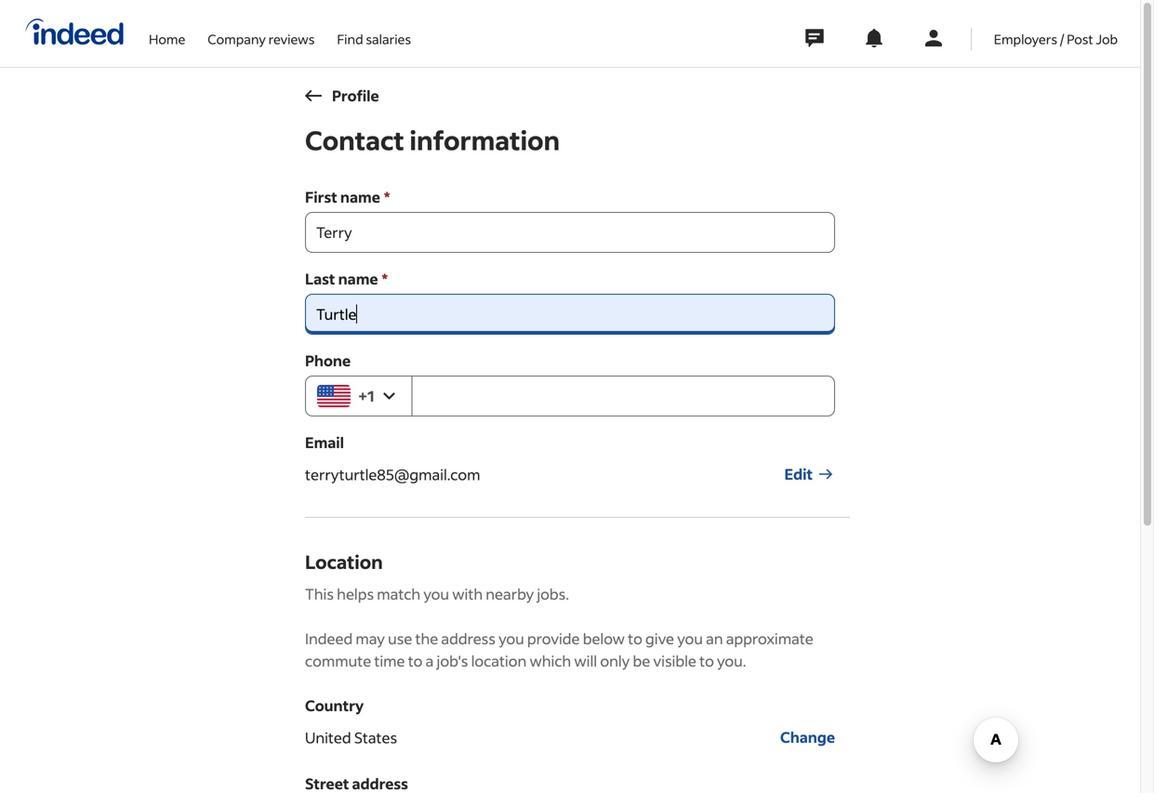 Task type: locate. For each thing, give the bounding box(es) containing it.
to down an
[[700, 652, 714, 671]]

approximate
[[726, 630, 814, 649]]

company reviews
[[208, 31, 315, 47]]

visible
[[654, 652, 697, 671]]

*
[[384, 188, 390, 207], [382, 269, 388, 288]]

company reviews link
[[208, 0, 315, 63]]

* for last name *
[[382, 269, 388, 288]]

name right first
[[341, 188, 380, 207]]

indeed
[[305, 630, 353, 649]]

name
[[341, 188, 380, 207], [338, 269, 378, 288]]

to left a
[[408, 652, 423, 671]]

2 horizontal spatial you
[[678, 630, 703, 649]]

find salaries
[[337, 31, 411, 47]]

match
[[377, 585, 421, 604]]

last name *
[[305, 269, 388, 288]]

location
[[471, 652, 527, 671]]

0 vertical spatial *
[[384, 188, 390, 207]]

1 vertical spatial name
[[338, 269, 378, 288]]

to
[[628, 630, 643, 649], [408, 652, 423, 671], [700, 652, 714, 671]]

be
[[633, 652, 651, 671]]

None field
[[305, 212, 836, 253], [305, 294, 836, 335], [305, 212, 836, 253], [305, 294, 836, 335]]

profile
[[332, 86, 379, 105]]

united
[[305, 728, 351, 747]]

you.
[[717, 652, 747, 671]]

name right last
[[338, 269, 378, 288]]

you left with
[[424, 585, 449, 604]]

commute
[[305, 652, 371, 671]]

contact information element
[[305, 123, 850, 794]]

salaries
[[366, 31, 411, 47]]

1 horizontal spatial to
[[628, 630, 643, 649]]

* down the contact
[[384, 188, 390, 207]]

find salaries link
[[337, 0, 411, 63]]

Type phone number telephone field
[[412, 376, 836, 417]]

you up location
[[499, 630, 525, 649]]

an
[[706, 630, 724, 649]]

employers / post job link
[[995, 0, 1118, 63]]

company
[[208, 31, 266, 47]]

you left an
[[678, 630, 703, 649]]

2 horizontal spatial to
[[700, 652, 714, 671]]

edit
[[785, 465, 813, 484]]

you
[[424, 585, 449, 604], [499, 630, 525, 649], [678, 630, 703, 649]]

phone
[[305, 351, 351, 370]]

find
[[337, 31, 363, 47]]

employers
[[995, 31, 1058, 47]]

information
[[410, 123, 560, 157]]

post
[[1067, 31, 1094, 47]]

nearby
[[486, 585, 534, 604]]

job
[[1097, 31, 1118, 47]]

* right last
[[382, 269, 388, 288]]

to up be
[[628, 630, 643, 649]]

1 vertical spatial *
[[382, 269, 388, 288]]

85@gmail.com
[[377, 465, 481, 484]]

0 vertical spatial name
[[341, 188, 380, 207]]

helps
[[337, 585, 374, 604]]

first name *
[[305, 188, 390, 207]]

a
[[426, 652, 434, 671]]



Task type: vqa. For each thing, say whether or not it's contained in the screenshot.
second error ICON from the bottom of the 'Contact information' element
no



Task type: describe. For each thing, give the bounding box(es) containing it.
name for last name
[[338, 269, 378, 288]]

edit link
[[785, 454, 836, 495]]

provide
[[528, 630, 580, 649]]

contact information
[[305, 123, 560, 157]]

the
[[415, 630, 438, 649]]

1 horizontal spatial you
[[499, 630, 525, 649]]

with
[[452, 585, 483, 604]]

may
[[356, 630, 385, 649]]

use
[[388, 630, 413, 649]]

country
[[305, 696, 364, 716]]

united states
[[305, 728, 397, 747]]

change
[[781, 728, 836, 747]]

address
[[441, 630, 496, 649]]

/
[[1061, 31, 1065, 47]]

will
[[574, 652, 598, 671]]

time
[[374, 652, 405, 671]]

job's
[[437, 652, 468, 671]]

email
[[305, 433, 344, 452]]

employers / post job
[[995, 31, 1118, 47]]

jobs.
[[537, 585, 570, 604]]

contact
[[305, 123, 405, 157]]

this helps match you with nearby jobs.
[[305, 585, 570, 604]]

first
[[305, 188, 338, 207]]

states
[[354, 728, 397, 747]]

indeed may use the address you provide below to give you an approximate commute time to a job's location which will only be visible to you.
[[305, 630, 814, 671]]

terryturtle 85@gmail.com
[[305, 465, 481, 484]]

terryturtle
[[305, 465, 377, 484]]

reviews
[[269, 31, 315, 47]]

profile link
[[294, 75, 391, 116]]

home
[[149, 31, 185, 47]]

give
[[646, 630, 675, 649]]

last
[[305, 269, 335, 288]]

0 horizontal spatial to
[[408, 652, 423, 671]]

* for first name *
[[384, 188, 390, 207]]

change button
[[781, 717, 836, 758]]

this
[[305, 585, 334, 604]]

location
[[305, 550, 383, 574]]

only
[[600, 652, 630, 671]]

home link
[[149, 0, 185, 63]]

below
[[583, 630, 625, 649]]

name for first name
[[341, 188, 380, 207]]

which
[[530, 652, 572, 671]]

0 horizontal spatial you
[[424, 585, 449, 604]]



